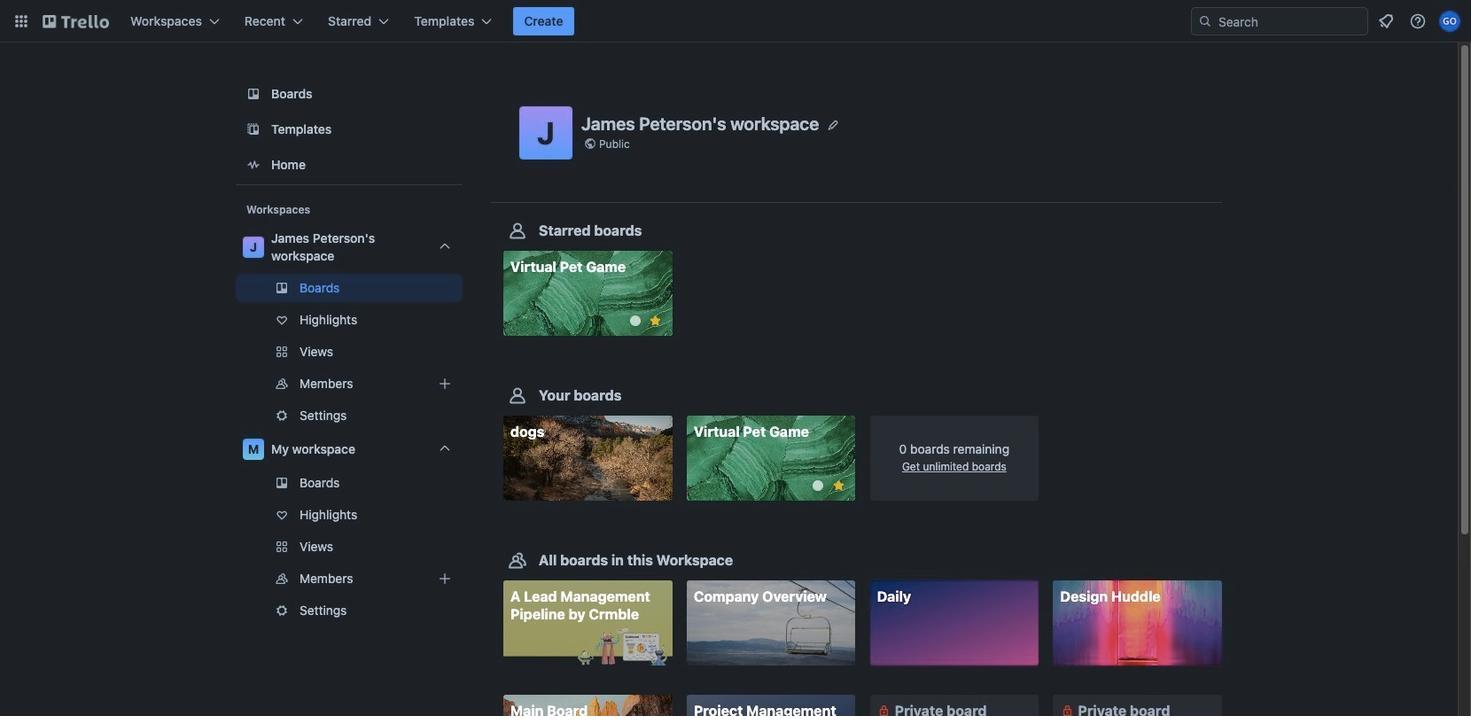 Task type: locate. For each thing, give the bounding box(es) containing it.
add image
[[434, 373, 456, 395], [434, 568, 456, 590]]

sm image
[[876, 702, 893, 716], [1059, 702, 1077, 716]]

1 vertical spatial add image
[[434, 568, 456, 590]]

board image
[[243, 83, 264, 105]]

click to unstar this board. it will be removed from your starred list. image
[[831, 478, 847, 494]]

there is new activity on this board. image
[[813, 481, 824, 491]]

1 add image from the top
[[434, 373, 456, 395]]

2 add image from the top
[[434, 568, 456, 590]]

Search field
[[1213, 9, 1368, 34]]

1 horizontal spatial sm image
[[1059, 702, 1077, 716]]

0 notifications image
[[1376, 11, 1397, 32]]

search image
[[1199, 14, 1213, 28]]

there is new activity on this board. image
[[630, 316, 641, 326]]

0 vertical spatial add image
[[434, 373, 456, 395]]

0 horizontal spatial sm image
[[876, 702, 893, 716]]



Task type: describe. For each thing, give the bounding box(es) containing it.
click to unstar this board. it will be removed from your starred list. image
[[648, 313, 664, 329]]

back to home image
[[43, 7, 109, 35]]

home image
[[243, 154, 264, 176]]

open information menu image
[[1410, 12, 1427, 30]]

gary orlando (garyorlando) image
[[1440, 11, 1461, 32]]

1 sm image from the left
[[876, 702, 893, 716]]

2 sm image from the left
[[1059, 702, 1077, 716]]

primary element
[[0, 0, 1472, 43]]

template board image
[[243, 119, 264, 140]]



Task type: vqa. For each thing, say whether or not it's contained in the screenshot.
CUSTOMIZE VIEWS icon on the left of the page
no



